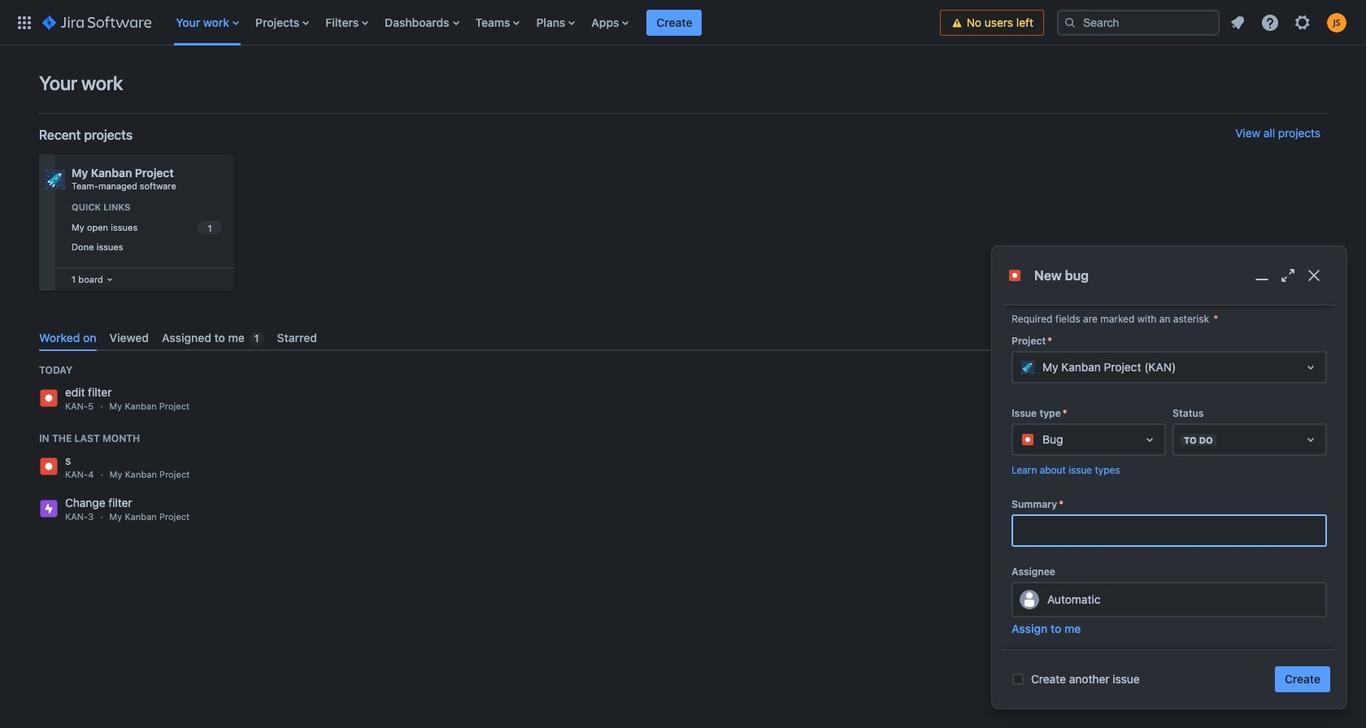 Task type: describe. For each thing, give the bounding box(es) containing it.
board image
[[103, 273, 116, 286]]

2 open image from the left
[[1302, 430, 1321, 450]]

0 horizontal spatial list
[[168, 0, 940, 45]]

Search field
[[1058, 9, 1220, 35]]

your profile and settings image
[[1328, 13, 1347, 32]]

new bug image
[[1009, 269, 1022, 282]]

primary element
[[10, 0, 940, 45]]

help image
[[1261, 13, 1281, 32]]

open image
[[1302, 358, 1321, 378]]

go full screen image
[[1279, 266, 1298, 286]]

appswitcher icon image
[[15, 13, 34, 32]]



Task type: locate. For each thing, give the bounding box(es) containing it.
list item
[[647, 0, 702, 45]]

list
[[168, 0, 940, 45], [1224, 8, 1357, 37]]

minimize image
[[1253, 266, 1272, 286]]

1 horizontal spatial list
[[1224, 8, 1357, 37]]

banner
[[0, 0, 1367, 46]]

discard changes and close image
[[1305, 266, 1324, 286]]

0 horizontal spatial open image
[[1141, 430, 1160, 450]]

None search field
[[1058, 9, 1220, 35]]

jira software image
[[42, 13, 152, 32], [42, 13, 152, 32]]

tab list
[[33, 325, 1328, 352]]

settings image
[[1294, 13, 1313, 32]]

search image
[[1064, 16, 1077, 29]]

open image
[[1141, 430, 1160, 450], [1302, 430, 1321, 450]]

notifications image
[[1228, 13, 1248, 32]]

1 open image from the left
[[1141, 430, 1160, 450]]

None text field
[[1014, 516, 1326, 546]]

1 horizontal spatial open image
[[1302, 430, 1321, 450]]



Task type: vqa. For each thing, say whether or not it's contained in the screenshot.
the left Project settings link
no



